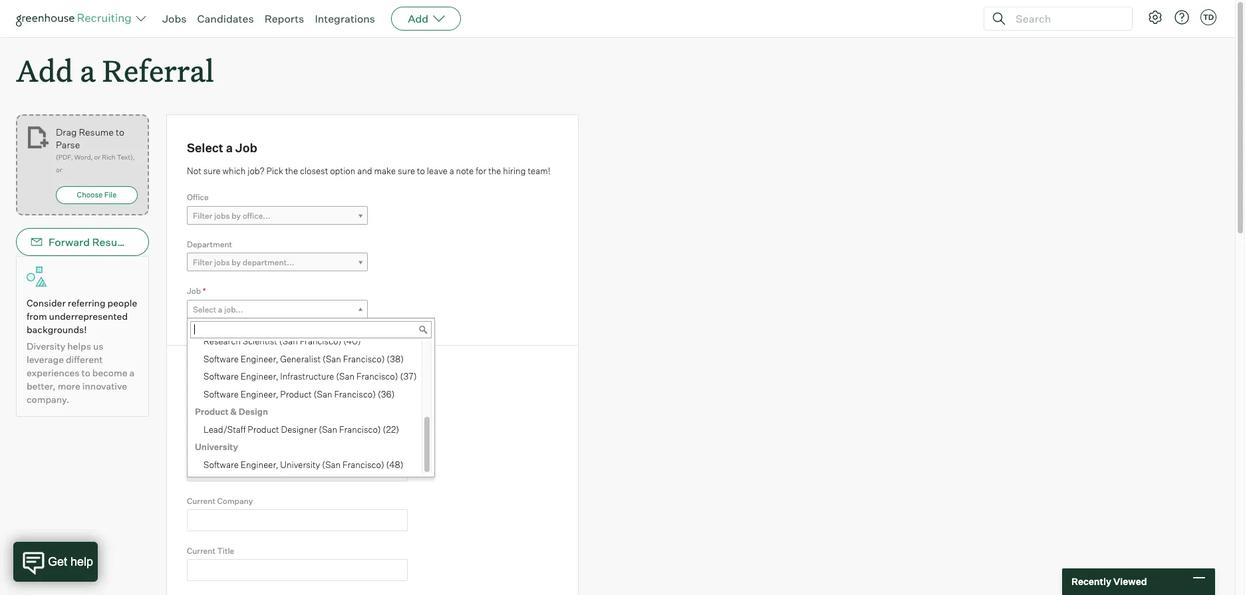 Task type: describe. For each thing, give the bounding box(es) containing it.
forward
[[49, 236, 90, 249]]

text),
[[117, 153, 135, 161]]

reports link
[[264, 12, 304, 25]]

first
[[187, 397, 204, 406]]

software engineer, infrastructure (san francisco) (37)
[[204, 371, 417, 382]]

current for current title
[[187, 546, 215, 556]]

word,
[[74, 153, 93, 161]]

by for office...
[[232, 211, 241, 221]]

company.
[[27, 394, 69, 405]]

not
[[187, 165, 201, 176]]

candidates
[[197, 12, 254, 25]]

from
[[27, 311, 47, 322]]

product inside software engineer, product (san francisco) (36) "option"
[[280, 389, 312, 400]]

filter jobs by department... link
[[187, 253, 368, 272]]

2 horizontal spatial to
[[417, 165, 425, 176]]

more
[[58, 381, 80, 392]]

infrastructure
[[280, 371, 334, 382]]

engineer, for university
[[241, 459, 278, 470]]

filter for filter jobs by office...
[[193, 211, 212, 221]]

design
[[239, 406, 268, 417]]

job...
[[224, 304, 243, 314]]

a for job
[[226, 140, 233, 155]]

hiring
[[503, 165, 526, 176]]

jobs
[[162, 12, 187, 25]]

& for company
[[224, 364, 233, 379]]

us
[[93, 341, 103, 352]]

designer
[[281, 424, 317, 435]]

viewed
[[1113, 576, 1147, 587]]

to inside the consider referring people from underrepresented backgrounds! diversity helps us leverage different experiences to become a better, more innovative company.
[[81, 367, 90, 379]]

integrations link
[[315, 12, 375, 25]]

list box containing research scientist (san francisco) (40)
[[188, 263, 431, 474]]

people
[[107, 297, 137, 309]]

first name *
[[187, 397, 232, 406]]

lead/staff
[[204, 424, 246, 435]]

consider
[[27, 297, 66, 309]]

option
[[330, 165, 355, 176]]

candidates link
[[197, 12, 254, 25]]

product inside lead/staff product designer  (san francisco) (22) option
[[248, 424, 279, 435]]

helps
[[67, 341, 91, 352]]

via
[[135, 236, 149, 249]]

office...
[[243, 211, 270, 221]]

better,
[[27, 381, 56, 392]]

engineer, for generalist
[[241, 354, 278, 364]]

select a job...
[[193, 304, 243, 314]]

resume for drag
[[79, 126, 114, 138]]

& for design
[[230, 406, 237, 417]]

lead/staff product designer  (san francisco) (22)
[[204, 424, 399, 435]]

francisco) for (38)
[[343, 354, 385, 364]]

select a job
[[187, 140, 257, 155]]

note
[[456, 165, 474, 176]]

pick
[[266, 165, 283, 176]]

engineer, for infrastructure
[[241, 371, 278, 382]]

a left note
[[449, 165, 454, 176]]

add a referral
[[16, 51, 214, 90]]

(san for infrastructure
[[336, 371, 355, 382]]

backgrounds!
[[27, 324, 87, 335]]

email
[[152, 236, 180, 249]]

name & company
[[187, 364, 291, 379]]

1 sure from the left
[[203, 165, 221, 176]]

drag resume to parse (pdf, word, or rich text), or
[[56, 126, 135, 174]]

choose file
[[77, 190, 117, 200]]

2 the from the left
[[488, 165, 501, 176]]

office
[[187, 192, 209, 202]]

software engineer, university (san francisco) (48) option
[[190, 457, 421, 474]]

add button
[[391, 7, 461, 31]]

university option
[[190, 439, 421, 457]]

1 the from the left
[[285, 165, 298, 176]]

francisco) for (22)
[[339, 424, 381, 435]]

job?
[[248, 165, 264, 176]]

td
[[1203, 13, 1214, 22]]

Search text field
[[1012, 9, 1120, 28]]

and
[[357, 165, 372, 176]]

recently
[[1071, 576, 1111, 587]]

department...
[[243, 258, 294, 267]]

greenhouse recruiting image
[[16, 11, 136, 27]]

referring
[[68, 297, 105, 309]]

name for last
[[205, 446, 226, 456]]

name for first
[[206, 397, 227, 406]]

add for add a referral
[[16, 51, 73, 90]]

(san up "generalist"
[[279, 336, 298, 347]]

scientist
[[243, 336, 277, 347]]

referral
[[102, 51, 214, 90]]

diversity
[[27, 341, 65, 352]]

innovative
[[82, 381, 127, 392]]

file
[[104, 190, 117, 200]]

* for first name *
[[228, 397, 232, 406]]

1 horizontal spatial university
[[280, 459, 320, 470]]

become
[[92, 367, 127, 379]]

leave
[[427, 165, 448, 176]]

jobs link
[[162, 12, 187, 25]]

underrepresented
[[49, 311, 128, 322]]

product & design
[[195, 406, 268, 417]]

software for software engineer, generalist (san francisco) (38)
[[204, 354, 239, 364]]

engineer, for product
[[241, 389, 278, 400]]

(40)
[[343, 336, 361, 347]]

(38)
[[387, 354, 404, 364]]

(san for generalist
[[323, 354, 341, 364]]

product inside product & design option
[[195, 406, 228, 417]]

add for add
[[408, 12, 428, 25]]

select for select a job
[[187, 140, 223, 155]]

rich
[[102, 153, 115, 161]]

0 vertical spatial or
[[94, 153, 100, 161]]

0 vertical spatial *
[[203, 286, 206, 296]]



Task type: locate. For each thing, give the bounding box(es) containing it.
(48)
[[386, 459, 404, 470]]

university down university option
[[280, 459, 320, 470]]

product down software engineer, infrastructure (san francisco) (37) 'option'
[[280, 389, 312, 400]]

research scientist (san francisco) (40)
[[204, 336, 361, 347]]

which
[[222, 165, 246, 176]]

by left the department...
[[232, 258, 241, 267]]

francisco) inside 'option'
[[356, 371, 398, 382]]

2 vertical spatial to
[[81, 367, 90, 379]]

2 by from the top
[[232, 258, 241, 267]]

(san up software engineer, infrastructure (san francisco) (37)
[[323, 354, 341, 364]]

1 horizontal spatial job
[[235, 140, 257, 155]]

0 vertical spatial to
[[116, 126, 124, 138]]

1 engineer, from the top
[[241, 354, 278, 364]]

(san down '(40)'
[[336, 371, 355, 382]]

software engineer, generalist (san francisco) (38) option
[[190, 351, 421, 369]]

select for select a job...
[[193, 304, 216, 314]]

1 horizontal spatial to
[[116, 126, 124, 138]]

sure right not
[[203, 165, 221, 176]]

resume up rich
[[79, 126, 114, 138]]

name right last
[[205, 446, 226, 456]]

research
[[204, 336, 241, 347]]

0 horizontal spatial product
[[195, 406, 228, 417]]

filter inside filter jobs by office... link
[[193, 211, 212, 221]]

name
[[187, 364, 221, 379]]

configure image
[[1147, 9, 1163, 25]]

sure
[[203, 165, 221, 176], [398, 165, 415, 176]]

0 horizontal spatial sure
[[203, 165, 221, 176]]

0 horizontal spatial to
[[81, 367, 90, 379]]

*
[[203, 286, 206, 296], [228, 397, 232, 406], [228, 446, 231, 456]]

None text field
[[190, 321, 431, 338]]

for
[[476, 165, 486, 176]]

department
[[187, 239, 232, 249]]

3 software from the top
[[204, 389, 239, 400]]

research scientist (san francisco) (40) option
[[190, 333, 421, 351]]

select
[[187, 140, 223, 155], [193, 304, 216, 314]]

to up text),
[[116, 126, 124, 138]]

a down the greenhouse recruiting image
[[80, 51, 95, 90]]

1 horizontal spatial product
[[248, 424, 279, 435]]

current
[[187, 496, 215, 506], [187, 546, 215, 556]]

software up first name *
[[204, 371, 239, 382]]

0 vertical spatial university
[[195, 442, 238, 452]]

(san inside 'option'
[[336, 371, 355, 382]]

integrations
[[315, 12, 375, 25]]

francisco) for (37)
[[356, 371, 398, 382]]

filter down the department
[[193, 258, 212, 267]]

0 vertical spatial company
[[235, 364, 291, 379]]

0 vertical spatial add
[[408, 12, 428, 25]]

software for software engineer, university (san francisco) (48)
[[204, 459, 239, 470]]

a for job...
[[218, 304, 222, 314]]

filter
[[193, 211, 212, 221], [193, 258, 212, 267]]

resume
[[79, 126, 114, 138], [92, 236, 133, 249]]

consider referring people from underrepresented backgrounds! diversity helps us leverage different experiences to become a better, more innovative company.
[[27, 297, 137, 405]]

list box
[[188, 263, 431, 474]]

* down 'lead/staff'
[[228, 446, 231, 456]]

(san for university
[[322, 459, 341, 470]]

(san for product
[[314, 389, 332, 400]]

to left leave
[[417, 165, 425, 176]]

current title
[[187, 546, 234, 556]]

(san for designer
[[319, 424, 337, 435]]

2 vertical spatial *
[[228, 446, 231, 456]]

team!
[[528, 165, 550, 176]]

1 software from the top
[[204, 354, 239, 364]]

0 horizontal spatial job
[[187, 286, 201, 296]]

engineer, inside "option"
[[241, 354, 278, 364]]

francisco)
[[300, 336, 341, 347], [343, 354, 385, 364], [356, 371, 398, 382], [334, 389, 376, 400], [339, 424, 381, 435], [343, 459, 384, 470]]

2 vertical spatial product
[[248, 424, 279, 435]]

1 vertical spatial product
[[195, 406, 228, 417]]

parse
[[56, 139, 80, 150]]

product down design
[[248, 424, 279, 435]]

choose
[[77, 190, 103, 200]]

product & design option
[[190, 404, 421, 421]]

a left job...
[[218, 304, 222, 314]]

university down 'lead/staff'
[[195, 442, 238, 452]]

None text field
[[187, 410, 408, 432], [187, 460, 408, 481], [187, 510, 408, 531], [187, 560, 408, 581], [187, 410, 408, 432], [187, 460, 408, 481], [187, 510, 408, 531], [187, 560, 408, 581]]

td button
[[1200, 9, 1216, 25]]

to inside drag resume to parse (pdf, word, or rich text), or
[[116, 126, 124, 138]]

1 vertical spatial filter
[[193, 258, 212, 267]]

2 sure from the left
[[398, 165, 415, 176]]

lead/staff product designer  (san francisco) (22) option
[[190, 421, 421, 439]]

(pdf,
[[56, 153, 73, 161]]

a inside the consider referring people from underrepresented backgrounds! diversity helps us leverage different experiences to become a better, more innovative company.
[[129, 367, 134, 379]]

company
[[235, 364, 291, 379], [217, 496, 253, 506]]

1 vertical spatial job
[[187, 286, 201, 296]]

filter jobs by office... link
[[187, 206, 368, 225]]

francisco) for (48)
[[343, 459, 384, 470]]

(san inside option
[[322, 459, 341, 470]]

resume inside drag resume to parse (pdf, word, or rich text), or
[[79, 126, 114, 138]]

current company
[[187, 496, 253, 506]]

job up select a job...
[[187, 286, 201, 296]]

title
[[217, 546, 234, 556]]

university
[[195, 442, 238, 452], [280, 459, 320, 470]]

francisco) left (48) at the left bottom
[[343, 459, 384, 470]]

francisco) down '(40)'
[[343, 354, 385, 364]]

closest
[[300, 165, 328, 176]]

job
[[235, 140, 257, 155], [187, 286, 201, 296]]

last
[[187, 446, 203, 456]]

* left design
[[228, 397, 232, 406]]

(san down product & design option
[[319, 424, 337, 435]]

francisco) inside "option"
[[343, 354, 385, 364]]

by inside filter jobs by department... link
[[232, 258, 241, 267]]

1 filter from the top
[[193, 211, 212, 221]]

(san down software engineer, infrastructure (san francisco) (37)
[[314, 389, 332, 400]]

2 filter from the top
[[193, 258, 212, 267]]

0 vertical spatial job
[[235, 140, 257, 155]]

1 vertical spatial or
[[56, 166, 62, 174]]

forward resume via email button
[[16, 228, 180, 256]]

0 horizontal spatial university
[[195, 442, 238, 452]]

engineer, inside "option"
[[241, 389, 278, 400]]

4 software from the top
[[204, 459, 239, 470]]

select down job *
[[193, 304, 216, 314]]

or left rich
[[94, 153, 100, 161]]

0 vertical spatial select
[[187, 140, 223, 155]]

software for software engineer, product (san francisco) (36)
[[204, 389, 239, 400]]

3 engineer, from the top
[[241, 389, 278, 400]]

0 vertical spatial product
[[280, 389, 312, 400]]

the right the pick
[[285, 165, 298, 176]]

francisco) inside option
[[343, 459, 384, 470]]

current left title
[[187, 546, 215, 556]]

1 vertical spatial name
[[205, 446, 226, 456]]

& up 'lead/staff'
[[230, 406, 237, 417]]

to down different
[[81, 367, 90, 379]]

not sure which job? pick the closest option and make sure to leave a note for the hiring team!
[[187, 165, 550, 176]]

engineer, inside 'option'
[[241, 371, 278, 382]]

a for referral
[[80, 51, 95, 90]]

1 vertical spatial to
[[417, 165, 425, 176]]

(37)
[[400, 371, 417, 382]]

& right name
[[224, 364, 233, 379]]

resume inside forward resume via email button
[[92, 236, 133, 249]]

jobs for department
[[214, 258, 230, 267]]

software inside 'option'
[[204, 371, 239, 382]]

1 vertical spatial &
[[230, 406, 237, 417]]

engineer, inside option
[[241, 459, 278, 470]]

to
[[116, 126, 124, 138], [417, 165, 425, 176], [81, 367, 90, 379]]

reports
[[264, 12, 304, 25]]

software inside "option"
[[204, 354, 239, 364]]

francisco) up software engineer, generalist (san francisco) (38) "option" at the bottom left of page
[[300, 336, 341, 347]]

last name *
[[187, 446, 231, 456]]

4 engineer, from the top
[[241, 459, 278, 470]]

select a job... link
[[187, 300, 368, 319]]

software down last name *
[[204, 459, 239, 470]]

jobs
[[214, 211, 230, 221], [214, 258, 230, 267]]

2 engineer, from the top
[[241, 371, 278, 382]]

experiences
[[27, 367, 79, 379]]

1 vertical spatial select
[[193, 304, 216, 314]]

1 current from the top
[[187, 496, 215, 506]]

1 jobs from the top
[[214, 211, 230, 221]]

1 vertical spatial company
[[217, 496, 253, 506]]

jobs up the department
[[214, 211, 230, 221]]

1 horizontal spatial the
[[488, 165, 501, 176]]

resume for forward
[[92, 236, 133, 249]]

francisco) for (36)
[[334, 389, 376, 400]]

2 software from the top
[[204, 371, 239, 382]]

jobs for office
[[214, 211, 230, 221]]

2 current from the top
[[187, 546, 215, 556]]

0 horizontal spatial or
[[56, 166, 62, 174]]

sure right the make
[[398, 165, 415, 176]]

1 horizontal spatial or
[[94, 153, 100, 161]]

job *
[[187, 286, 206, 296]]

(san inside "option"
[[314, 389, 332, 400]]

* up select a job...
[[203, 286, 206, 296]]

0 vertical spatial name
[[206, 397, 227, 406]]

generalist
[[280, 354, 321, 364]]

or down the (pdf,
[[56, 166, 62, 174]]

filter down the office
[[193, 211, 212, 221]]

francisco) left (36)
[[334, 389, 376, 400]]

(22)
[[383, 424, 399, 435]]

1 by from the top
[[232, 211, 241, 221]]

job up job?
[[235, 140, 257, 155]]

product
[[280, 389, 312, 400], [195, 406, 228, 417], [248, 424, 279, 435]]

software engineer, product (san francisco) (36)
[[204, 389, 395, 400]]

engineer,
[[241, 354, 278, 364], [241, 371, 278, 382], [241, 389, 278, 400], [241, 459, 278, 470]]

a up which on the left of page
[[226, 140, 233, 155]]

filter inside filter jobs by department... link
[[193, 258, 212, 267]]

add inside popup button
[[408, 12, 428, 25]]

current down last
[[187, 496, 215, 506]]

filter jobs by department...
[[193, 258, 294, 267]]

the right for
[[488, 165, 501, 176]]

filter for filter jobs by department...
[[193, 258, 212, 267]]

drag
[[56, 126, 77, 138]]

0 horizontal spatial add
[[16, 51, 73, 90]]

1 vertical spatial resume
[[92, 236, 133, 249]]

by inside filter jobs by office... link
[[232, 211, 241, 221]]

software up the product & design
[[204, 389, 239, 400]]

software engineer, product (san francisco) (36) option
[[190, 386, 421, 404]]

0 horizontal spatial the
[[285, 165, 298, 176]]

0 vertical spatial by
[[232, 211, 241, 221]]

software inside option
[[204, 459, 239, 470]]

jobs down the department
[[214, 258, 230, 267]]

software for software engineer, infrastructure (san francisco) (37)
[[204, 371, 239, 382]]

select up not
[[187, 140, 223, 155]]

& inside product & design option
[[230, 406, 237, 417]]

0 vertical spatial resume
[[79, 126, 114, 138]]

francisco) up (36)
[[356, 371, 398, 382]]

company down scientist on the left bottom of page
[[235, 364, 291, 379]]

different
[[66, 354, 103, 365]]

forward resume via email
[[49, 236, 180, 249]]

francisco) left (22)
[[339, 424, 381, 435]]

recently viewed
[[1071, 576, 1147, 587]]

0 vertical spatial filter
[[193, 211, 212, 221]]

name right first
[[206, 397, 227, 406]]

0 vertical spatial jobs
[[214, 211, 230, 221]]

2 horizontal spatial product
[[280, 389, 312, 400]]

software engineer, infrastructure (san francisco) (37) option
[[190, 369, 421, 386]]

or
[[94, 153, 100, 161], [56, 166, 62, 174]]

software down research
[[204, 354, 239, 364]]

1 vertical spatial *
[[228, 397, 232, 406]]

1 vertical spatial university
[[280, 459, 320, 470]]

* for last name *
[[228, 446, 231, 456]]

a
[[80, 51, 95, 90], [226, 140, 233, 155], [449, 165, 454, 176], [218, 304, 222, 314], [129, 367, 134, 379]]

francisco) inside "option"
[[334, 389, 376, 400]]

product up 'lead/staff'
[[195, 406, 228, 417]]

software engineer, university (san francisco) (48)
[[204, 459, 404, 470]]

a right the become
[[129, 367, 134, 379]]

software engineer, generalist (san francisco) (38)
[[204, 354, 404, 364]]

0 vertical spatial &
[[224, 364, 233, 379]]

leverage
[[27, 354, 64, 365]]

1 horizontal spatial add
[[408, 12, 428, 25]]

current for current company
[[187, 496, 215, 506]]

(san down university option
[[322, 459, 341, 470]]

filter jobs by office...
[[193, 211, 270, 221]]

company up title
[[217, 496, 253, 506]]

0 vertical spatial current
[[187, 496, 215, 506]]

1 vertical spatial jobs
[[214, 258, 230, 267]]

1 horizontal spatial sure
[[398, 165, 415, 176]]

1 vertical spatial by
[[232, 258, 241, 267]]

resume left via
[[92, 236, 133, 249]]

(san inside "option"
[[323, 354, 341, 364]]

software inside "option"
[[204, 389, 239, 400]]

by left office...
[[232, 211, 241, 221]]

add
[[408, 12, 428, 25], [16, 51, 73, 90]]

1 vertical spatial add
[[16, 51, 73, 90]]

by for department...
[[232, 258, 241, 267]]

td button
[[1198, 7, 1219, 28]]

1 vertical spatial current
[[187, 546, 215, 556]]

make
[[374, 165, 396, 176]]

2 jobs from the top
[[214, 258, 230, 267]]



Task type: vqa. For each thing, say whether or not it's contained in the screenshot.
2nd jobs from the bottom
yes



